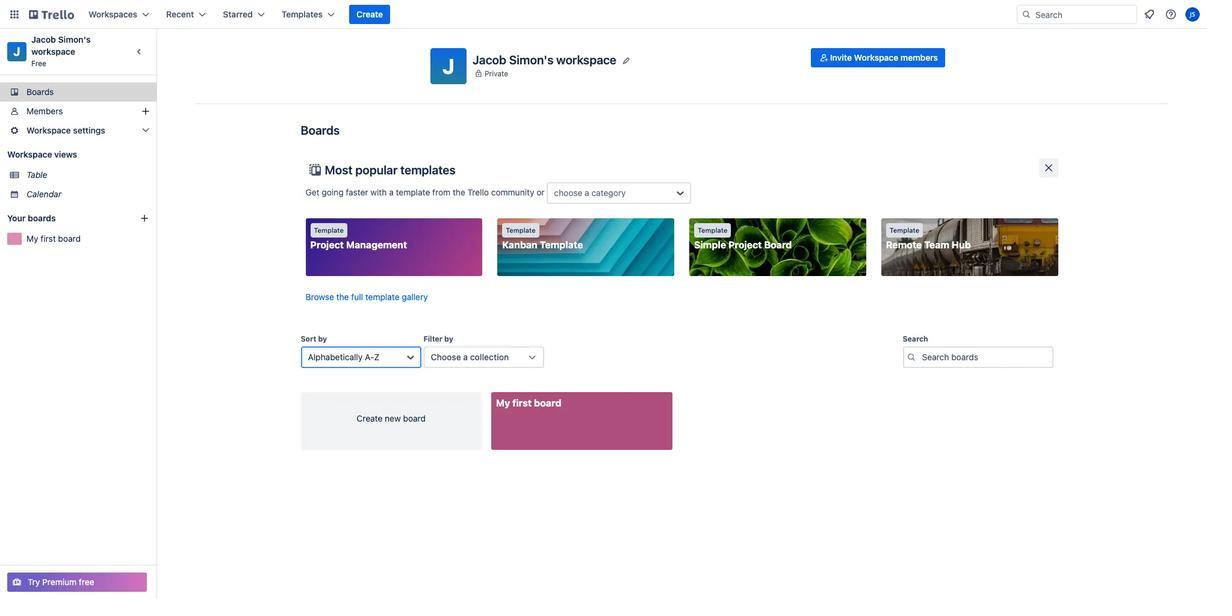 Task type: describe. For each thing, give the bounding box(es) containing it.
most popular templates
[[325, 163, 456, 177]]

j link
[[7, 42, 27, 61]]

0 horizontal spatial my first board
[[27, 234, 81, 244]]

create for create
[[357, 9, 383, 19]]

workspace for jacob simon's workspace free
[[31, 46, 75, 57]]

browse the full template gallery
[[306, 292, 428, 302]]

board
[[765, 240, 792, 251]]

1 vertical spatial first
[[513, 398, 532, 409]]

simon's for jacob simon's workspace
[[509, 53, 554, 67]]

trello
[[468, 187, 489, 197]]

jacob for jacob simon's workspace free
[[31, 34, 56, 45]]

free
[[79, 578, 94, 588]]

workspace settings
[[27, 125, 105, 136]]

with
[[371, 187, 387, 197]]

calendar
[[27, 189, 61, 199]]

most
[[325, 163, 353, 177]]

choose
[[554, 188, 583, 198]]

0 vertical spatial boards
[[27, 87, 54, 97]]

add board image
[[140, 214, 149, 223]]

table link
[[27, 169, 149, 181]]

template simple project board
[[694, 226, 792, 251]]

j button
[[431, 48, 467, 84]]

members
[[901, 52, 938, 63]]

jacob simon's workspace
[[473, 53, 617, 67]]

template remote team hub
[[886, 226, 971, 251]]

templates button
[[274, 5, 342, 24]]

0 horizontal spatial my first board link
[[27, 233, 149, 245]]

get
[[306, 187, 320, 197]]

premium
[[42, 578, 77, 588]]

by for filter by
[[445, 335, 453, 344]]

0 vertical spatial template
[[396, 187, 430, 197]]

templates
[[401, 163, 456, 177]]

your
[[7, 213, 26, 223]]

1 horizontal spatial boards
[[301, 123, 340, 137]]

browse
[[306, 292, 334, 302]]

1 vertical spatial my first board link
[[491, 393, 672, 451]]

search image
[[1022, 10, 1032, 19]]

remote
[[886, 240, 922, 251]]

hub
[[952, 240, 971, 251]]

jacob simon's workspace link
[[31, 34, 93, 57]]

your boards with 1 items element
[[7, 211, 122, 226]]

members link
[[0, 102, 157, 121]]

workspace navigation collapse icon image
[[131, 43, 148, 60]]

Search text field
[[903, 347, 1054, 369]]

alphabetically
[[308, 352, 363, 363]]

Search field
[[1032, 5, 1137, 23]]

0 vertical spatial board
[[58, 234, 81, 244]]

invite workspace members
[[831, 52, 938, 63]]

table
[[27, 170, 47, 180]]

jacob simon's workspace free
[[31, 34, 93, 68]]

workspace for views
[[7, 149, 52, 160]]

a-
[[365, 352, 374, 363]]

free
[[31, 59, 46, 68]]

project inside template project management
[[311, 240, 344, 251]]

invite workspace members button
[[811, 48, 946, 67]]

a for choose a collection
[[463, 352, 468, 363]]

back to home image
[[29, 5, 74, 24]]

template for simple
[[698, 226, 728, 234]]

try premium free
[[28, 578, 94, 588]]

jacob simon (jacobsimon16) image
[[1186, 7, 1200, 22]]

sort by
[[301, 335, 327, 344]]

sort
[[301, 335, 316, 344]]

views
[[54, 149, 77, 160]]

project inside template simple project board
[[729, 240, 762, 251]]

calendar link
[[27, 189, 149, 201]]

j for j button
[[443, 54, 455, 78]]

by for sort by
[[318, 335, 327, 344]]

boards
[[28, 213, 56, 223]]

simple
[[694, 240, 726, 251]]

workspace views
[[7, 149, 77, 160]]

0 notifications image
[[1143, 7, 1157, 22]]

new
[[385, 414, 401, 424]]

category
[[592, 188, 626, 198]]



Task type: vqa. For each thing, say whether or not it's contained in the screenshot.
bottom Tremendous
no



Task type: locate. For each thing, give the bounding box(es) containing it.
workspace settings button
[[0, 121, 157, 140]]

create for create new board
[[357, 414, 383, 424]]

my first board link
[[27, 233, 149, 245], [491, 393, 672, 451]]

recent
[[166, 9, 194, 19]]

settings
[[73, 125, 105, 136]]

try
[[28, 578, 40, 588]]

workspace up free
[[31, 46, 75, 57]]

workspace up 'table'
[[7, 149, 52, 160]]

your boards
[[7, 213, 56, 223]]

2 vertical spatial board
[[403, 414, 426, 424]]

the
[[453, 187, 465, 197], [337, 292, 349, 302]]

browse the full template gallery link
[[306, 292, 428, 302]]

workspace down primary 'element'
[[557, 53, 617, 67]]

template down 'templates'
[[396, 187, 430, 197]]

1 vertical spatial board
[[534, 398, 562, 409]]

0 vertical spatial simon's
[[58, 34, 91, 45]]

template for project
[[314, 226, 344, 234]]

0 horizontal spatial boards
[[27, 87, 54, 97]]

templates
[[282, 9, 323, 19]]

template
[[314, 226, 344, 234], [506, 226, 536, 234], [698, 226, 728, 234], [890, 226, 920, 234], [540, 240, 583, 251]]

workspace right invite
[[854, 52, 899, 63]]

my down 'your boards'
[[27, 234, 38, 244]]

jacob
[[31, 34, 56, 45], [473, 53, 507, 67]]

first down boards
[[41, 234, 56, 244]]

by right filter
[[445, 335, 453, 344]]

create inside button
[[357, 9, 383, 19]]

1 horizontal spatial my
[[496, 398, 510, 409]]

template inside template simple project board
[[698, 226, 728, 234]]

template
[[396, 187, 430, 197], [366, 292, 400, 302]]

my down collection at the bottom
[[496, 398, 510, 409]]

1 vertical spatial workspace
[[27, 125, 71, 136]]

workspace
[[31, 46, 75, 57], [557, 53, 617, 67]]

primary element
[[0, 0, 1208, 29]]

0 vertical spatial the
[[453, 187, 465, 197]]

0 vertical spatial my first board link
[[27, 233, 149, 245]]

template for kanban
[[506, 226, 536, 234]]

choose a collection button
[[424, 347, 544, 369]]

1 create from the top
[[357, 9, 383, 19]]

template up kanban
[[506, 226, 536, 234]]

j left private
[[443, 54, 455, 78]]

0 horizontal spatial the
[[337, 292, 349, 302]]

get going faster with a template from the trello community or
[[306, 187, 547, 197]]

recent button
[[159, 5, 213, 24]]

faster
[[346, 187, 368, 197]]

from
[[433, 187, 451, 197]]

1 by from the left
[[318, 335, 327, 344]]

template kanban template
[[502, 226, 583, 251]]

0 vertical spatial my
[[27, 234, 38, 244]]

1 vertical spatial jacob
[[473, 53, 507, 67]]

filter by
[[424, 335, 453, 344]]

by right sort
[[318, 335, 327, 344]]

1 horizontal spatial my first board
[[496, 398, 562, 409]]

0 vertical spatial create
[[357, 9, 383, 19]]

0 horizontal spatial project
[[311, 240, 344, 251]]

1 horizontal spatial first
[[513, 398, 532, 409]]

full
[[351, 292, 363, 302]]

first
[[41, 234, 56, 244], [513, 398, 532, 409]]

2 by from the left
[[445, 335, 453, 344]]

boards
[[27, 87, 54, 97], [301, 123, 340, 137]]

search
[[903, 335, 929, 344]]

project left management
[[311, 240, 344, 251]]

0 vertical spatial jacob
[[31, 34, 56, 45]]

try premium free button
[[7, 573, 147, 593]]

0 vertical spatial workspace
[[854, 52, 899, 63]]

simon's for jacob simon's workspace free
[[58, 34, 91, 45]]

0 horizontal spatial workspace
[[31, 46, 75, 57]]

0 horizontal spatial j
[[13, 45, 20, 58]]

1 horizontal spatial workspace
[[557, 53, 617, 67]]

workspace down members
[[27, 125, 71, 136]]

1 vertical spatial boards
[[301, 123, 340, 137]]

z
[[374, 352, 380, 363]]

popular
[[355, 163, 398, 177]]

1 project from the left
[[311, 240, 344, 251]]

1 horizontal spatial by
[[445, 335, 453, 344]]

1 horizontal spatial the
[[453, 187, 465, 197]]

by
[[318, 335, 327, 344], [445, 335, 453, 344]]

the right from
[[453, 187, 465, 197]]

a for choose a category
[[585, 188, 590, 198]]

template inside 'template remote team hub'
[[890, 226, 920, 234]]

0 horizontal spatial a
[[389, 187, 394, 197]]

alphabetically a-z
[[308, 352, 380, 363]]

1 vertical spatial my
[[496, 398, 510, 409]]

j left jacob simon's workspace free
[[13, 45, 20, 58]]

workspaces button
[[81, 5, 157, 24]]

private
[[485, 69, 508, 78]]

template down going
[[314, 226, 344, 234]]

the left full
[[337, 292, 349, 302]]

workspaces
[[89, 9, 137, 19]]

community
[[491, 187, 535, 197]]

1 horizontal spatial board
[[403, 414, 426, 424]]

1 horizontal spatial a
[[463, 352, 468, 363]]

2 vertical spatial workspace
[[7, 149, 52, 160]]

gallery
[[402, 292, 428, 302]]

1 vertical spatial create
[[357, 414, 383, 424]]

boards up most
[[301, 123, 340, 137]]

2 create from the top
[[357, 414, 383, 424]]

1 vertical spatial the
[[337, 292, 349, 302]]

starred
[[223, 9, 253, 19]]

workspace for settings
[[27, 125, 71, 136]]

1 horizontal spatial project
[[729, 240, 762, 251]]

2 horizontal spatial board
[[534, 398, 562, 409]]

sm image
[[818, 52, 831, 64]]

0 vertical spatial my first board
[[27, 234, 81, 244]]

template up remote
[[890, 226, 920, 234]]

open information menu image
[[1166, 8, 1178, 20]]

1 horizontal spatial simon's
[[509, 53, 554, 67]]

jacob up private
[[473, 53, 507, 67]]

simon's
[[58, 34, 91, 45], [509, 53, 554, 67]]

project
[[311, 240, 344, 251], [729, 240, 762, 251]]

1 vertical spatial template
[[366, 292, 400, 302]]

j for j link
[[13, 45, 20, 58]]

choose
[[431, 352, 461, 363]]

workspace inside "invite workspace members" button
[[854, 52, 899, 63]]

boards link
[[0, 83, 157, 102]]

filter
[[424, 335, 443, 344]]

workspace
[[854, 52, 899, 63], [27, 125, 71, 136], [7, 149, 52, 160]]

or
[[537, 187, 545, 197]]

template for remote
[[890, 226, 920, 234]]

boards up members
[[27, 87, 54, 97]]

1 horizontal spatial my first board link
[[491, 393, 672, 451]]

collection
[[470, 352, 509, 363]]

1 horizontal spatial jacob
[[473, 53, 507, 67]]

0 horizontal spatial my
[[27, 234, 38, 244]]

template up simple
[[698, 226, 728, 234]]

jacob inside jacob simon's workspace free
[[31, 34, 56, 45]]

members
[[27, 106, 63, 116]]

project left board
[[729, 240, 762, 251]]

my
[[27, 234, 38, 244], [496, 398, 510, 409]]

2 horizontal spatial a
[[585, 188, 590, 198]]

workspace for jacob simon's workspace
[[557, 53, 617, 67]]

template right full
[[366, 292, 400, 302]]

create new board
[[357, 414, 426, 424]]

1 vertical spatial simon's
[[509, 53, 554, 67]]

template right kanban
[[540, 240, 583, 251]]

0 horizontal spatial board
[[58, 234, 81, 244]]

kanban
[[502, 240, 538, 251]]

create
[[357, 9, 383, 19], [357, 414, 383, 424]]

simon's inside jacob simon's workspace free
[[58, 34, 91, 45]]

management
[[346, 240, 407, 251]]

workspace inside workspace settings popup button
[[27, 125, 71, 136]]

first down choose a collection button
[[513, 398, 532, 409]]

jacob for jacob simon's workspace
[[473, 53, 507, 67]]

create button
[[349, 5, 390, 24]]

choose a category
[[554, 188, 626, 198]]

0 horizontal spatial by
[[318, 335, 327, 344]]

starred button
[[216, 5, 272, 24]]

workspace inside jacob simon's workspace free
[[31, 46, 75, 57]]

going
[[322, 187, 344, 197]]

template project management
[[311, 226, 407, 251]]

j
[[13, 45, 20, 58], [443, 54, 455, 78]]

1 horizontal spatial j
[[443, 54, 455, 78]]

0 horizontal spatial first
[[41, 234, 56, 244]]

jacob up free
[[31, 34, 56, 45]]

0 vertical spatial first
[[41, 234, 56, 244]]

my first board
[[27, 234, 81, 244], [496, 398, 562, 409]]

a
[[389, 187, 394, 197], [585, 188, 590, 198], [463, 352, 468, 363]]

a inside choose a collection button
[[463, 352, 468, 363]]

0 horizontal spatial simon's
[[58, 34, 91, 45]]

j inside button
[[443, 54, 455, 78]]

invite
[[831, 52, 852, 63]]

template inside template project management
[[314, 226, 344, 234]]

1 vertical spatial my first board
[[496, 398, 562, 409]]

team
[[925, 240, 950, 251]]

2 project from the left
[[729, 240, 762, 251]]

0 horizontal spatial jacob
[[31, 34, 56, 45]]

choose a collection
[[431, 352, 509, 363]]



